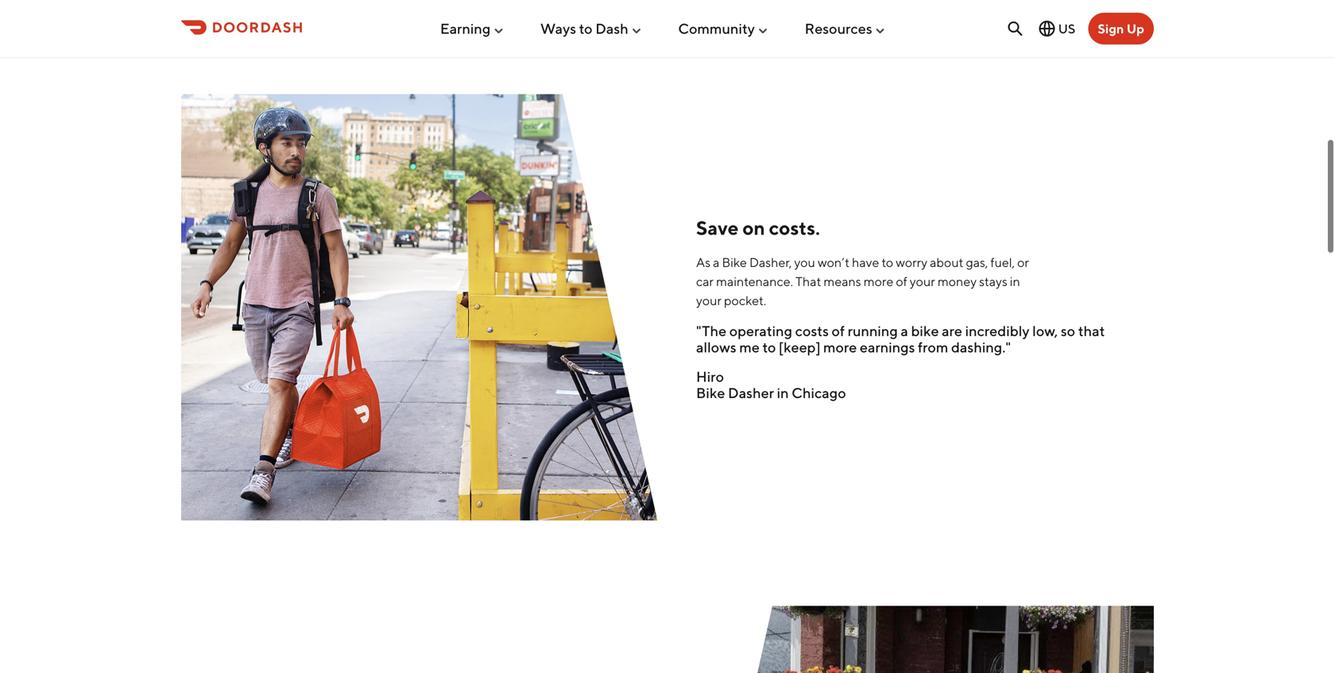 Task type: locate. For each thing, give the bounding box(es) containing it.
0 vertical spatial a
[[713, 255, 720, 270]]

earnings
[[860, 339, 916, 356]]

about
[[930, 255, 964, 270]]

1 vertical spatial a
[[901, 322, 909, 340]]

in inside hiro bike dasher in chicago
[[777, 385, 789, 402]]

of down worry
[[896, 274, 908, 289]]

in down the or on the right top of page
[[1011, 274, 1021, 289]]

dx spotlight khanin1 image
[[678, 606, 1155, 674]]

bike inside as a bike dasher, you won't have to worry about gas, fuel, or car maintenance. that means more of your money stays in your pocket.
[[722, 255, 747, 270]]

incredibly
[[966, 322, 1030, 340]]

dasher
[[728, 385, 775, 402]]

bike up the maintenance.
[[722, 255, 747, 270]]

1 vertical spatial to
[[882, 255, 894, 270]]

your down car
[[697, 293, 722, 308]]

1 horizontal spatial to
[[763, 339, 776, 356]]

"the operating costs of running a bike are incredibly low, so that allows me to [keep] more earnings from dashing."
[[697, 322, 1106, 356]]

bike
[[722, 255, 747, 270], [697, 385, 726, 402]]

a inside as a bike dasher, you won't have to worry about gas, fuel, or car maintenance. that means more of your money stays in your pocket.
[[713, 255, 720, 270]]

bike
[[912, 322, 940, 340]]

earning link
[[440, 14, 505, 43]]

from
[[918, 339, 949, 356]]

dash
[[596, 20, 629, 37]]

of right costs
[[832, 322, 845, 340]]

fuel,
[[991, 255, 1015, 270]]

more inside as a bike dasher, you won't have to worry about gas, fuel, or car maintenance. that means more of your money stays in your pocket.
[[864, 274, 894, 289]]

ways to dash link
[[541, 14, 643, 43]]

2 vertical spatial to
[[763, 339, 776, 356]]

in
[[1011, 274, 1021, 289], [777, 385, 789, 402]]

to inside '"the operating costs of running a bike are incredibly low, so that allows me to [keep] more earnings from dashing."'
[[763, 339, 776, 356]]

0 vertical spatial in
[[1011, 274, 1021, 289]]

your
[[910, 274, 936, 289], [697, 293, 722, 308]]

0 horizontal spatial a
[[713, 255, 720, 270]]

save on costs.
[[697, 217, 821, 239]]

to
[[579, 20, 593, 37], [882, 255, 894, 270], [763, 339, 776, 356]]

1 vertical spatial in
[[777, 385, 789, 402]]

0 horizontal spatial in
[[777, 385, 789, 402]]

more
[[864, 274, 894, 289], [824, 339, 857, 356]]

0 horizontal spatial more
[[824, 339, 857, 356]]

pocket.
[[724, 293, 767, 308]]

hiro
[[697, 368, 724, 385]]

operating
[[730, 322, 793, 340]]

a right as
[[713, 255, 720, 270]]

1 horizontal spatial your
[[910, 274, 936, 289]]

you
[[795, 255, 816, 270]]

0 horizontal spatial your
[[697, 293, 722, 308]]

your down worry
[[910, 274, 936, 289]]

ways
[[541, 20, 577, 37]]

bike left dasher
[[697, 385, 726, 402]]

1 horizontal spatial in
[[1011, 274, 1021, 289]]

to right me
[[763, 339, 776, 356]]

1 vertical spatial bike
[[697, 385, 726, 402]]

community
[[679, 20, 755, 37]]

0 vertical spatial of
[[896, 274, 908, 289]]

low,
[[1033, 322, 1059, 340]]

or
[[1018, 255, 1030, 270]]

1 horizontal spatial of
[[896, 274, 908, 289]]

0 horizontal spatial of
[[832, 322, 845, 340]]

1 horizontal spatial more
[[864, 274, 894, 289]]

in right dasher
[[777, 385, 789, 402]]

stays
[[980, 274, 1008, 289]]

a inside '"the operating costs of running a bike are incredibly low, so that allows me to [keep] more earnings from dashing."'
[[901, 322, 909, 340]]

2 horizontal spatial to
[[882, 255, 894, 270]]

me
[[740, 339, 760, 356]]

0 vertical spatial more
[[864, 274, 894, 289]]

as a bike dasher, you won't have to worry about gas, fuel, or car maintenance. that means more of your money stays in your pocket.
[[697, 255, 1030, 308]]

1 vertical spatial more
[[824, 339, 857, 356]]

a left bike
[[901, 322, 909, 340]]

a
[[713, 255, 720, 270], [901, 322, 909, 340]]

community link
[[679, 14, 770, 43]]

1 vertical spatial of
[[832, 322, 845, 340]]

1 vertical spatial your
[[697, 293, 722, 308]]

of
[[896, 274, 908, 289], [832, 322, 845, 340]]

money
[[938, 274, 977, 289]]

0 vertical spatial bike
[[722, 255, 747, 270]]

of inside '"the operating costs of running a bike are incredibly low, so that allows me to [keep] more earnings from dashing."'
[[832, 322, 845, 340]]

costs.
[[769, 217, 821, 239]]

more right [keep] at the right
[[824, 339, 857, 356]]

that
[[796, 274, 822, 289]]

0 horizontal spatial to
[[579, 20, 593, 37]]

0 vertical spatial to
[[579, 20, 593, 37]]

in inside as a bike dasher, you won't have to worry about gas, fuel, or car maintenance. that means more of your money stays in your pocket.
[[1011, 274, 1021, 289]]

on
[[743, 217, 766, 239]]

to right have
[[882, 255, 894, 270]]

to left dash
[[579, 20, 593, 37]]

sign up
[[1098, 21, 1145, 36]]

more down have
[[864, 274, 894, 289]]

1 horizontal spatial a
[[901, 322, 909, 340]]

gas,
[[967, 255, 989, 270]]



Task type: vqa. For each thing, say whether or not it's contained in the screenshot.
maintenance.
yes



Task type: describe. For each thing, give the bounding box(es) containing it.
resources
[[805, 20, 873, 37]]

won't
[[818, 255, 850, 270]]

[keep]
[[779, 339, 821, 356]]

as
[[697, 255, 711, 270]]

chicago
[[792, 385, 847, 402]]

dashing."
[[952, 339, 1011, 356]]

resources link
[[805, 14, 887, 43]]

to inside as a bike dasher, you won't have to worry about gas, fuel, or car maintenance. that means more of your money stays in your pocket.
[[882, 255, 894, 270]]

us
[[1059, 21, 1076, 36]]

dasher,
[[750, 255, 792, 270]]

means
[[824, 274, 862, 289]]

bike inside hiro bike dasher in chicago
[[697, 385, 726, 402]]

ways to dash
[[541, 20, 629, 37]]

are
[[942, 322, 963, 340]]

dx spotlight hiro3 image
[[181, 94, 658, 521]]

so
[[1061, 322, 1076, 340]]

maintenance.
[[717, 274, 794, 289]]

earning
[[440, 20, 491, 37]]

hiro bike dasher in chicago
[[697, 368, 847, 402]]

0 vertical spatial your
[[910, 274, 936, 289]]

car
[[697, 274, 714, 289]]

that
[[1079, 322, 1106, 340]]

have
[[852, 255, 880, 270]]

costs
[[796, 322, 829, 340]]

sign
[[1098, 21, 1125, 36]]

of inside as a bike dasher, you won't have to worry about gas, fuel, or car maintenance. that means more of your money stays in your pocket.
[[896, 274, 908, 289]]

allows
[[697, 339, 737, 356]]

more inside '"the operating costs of running a bike are incredibly low, so that allows me to [keep] more earnings from dashing."'
[[824, 339, 857, 356]]

worry
[[896, 255, 928, 270]]

up
[[1127, 21, 1145, 36]]

sign up button
[[1089, 13, 1155, 45]]

globe line image
[[1038, 19, 1057, 38]]

save
[[697, 217, 739, 239]]

"the
[[697, 322, 727, 340]]

running
[[848, 322, 898, 340]]



